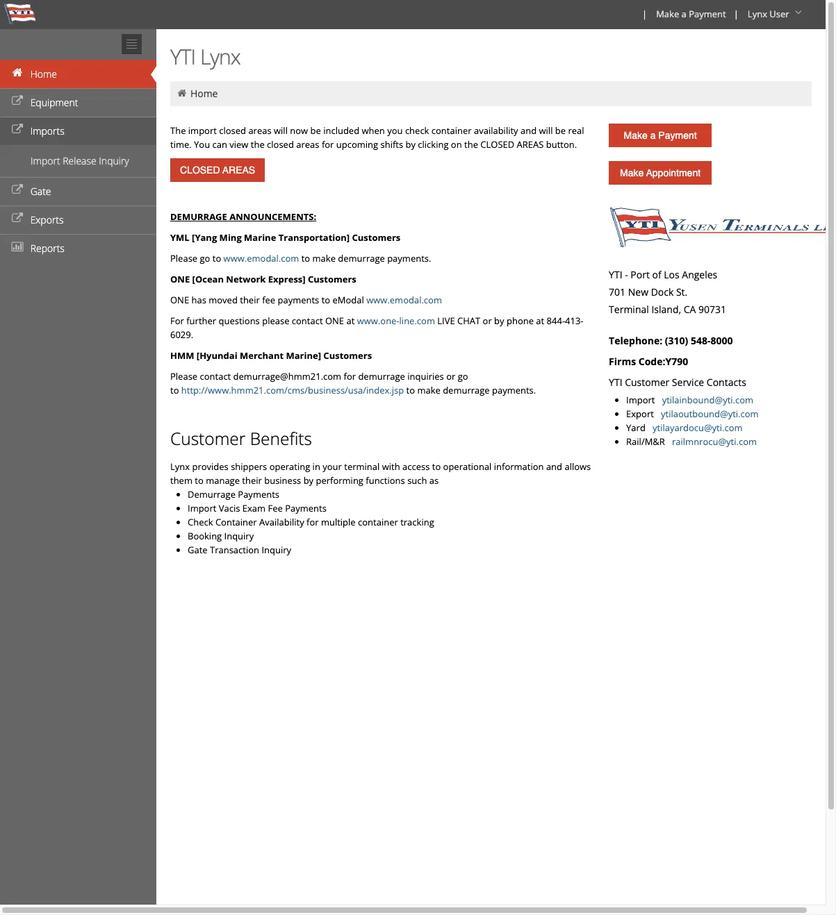 Task type: locate. For each thing, give the bounding box(es) containing it.
make
[[656, 8, 679, 20], [624, 130, 648, 141], [620, 167, 644, 179]]

areas up view
[[248, 124, 271, 137]]

customers right transportation]
[[352, 231, 401, 244]]

0 horizontal spatial the
[[251, 138, 265, 151]]

1 vertical spatial gate
[[188, 544, 208, 557]]

or right chat
[[483, 315, 492, 327]]

0 horizontal spatial go
[[200, 252, 210, 265]]

0 vertical spatial or
[[483, 315, 492, 327]]

a
[[681, 8, 686, 20], [650, 130, 656, 141]]

[hyundai
[[197, 350, 237, 362]]

of
[[652, 268, 661, 281]]

customers up emodal on the top of the page
[[308, 273, 356, 286]]

2 horizontal spatial for
[[344, 370, 356, 383]]

1 vertical spatial yti
[[609, 268, 622, 281]]

closed down now
[[267, 138, 294, 151]]

at
[[346, 315, 355, 327], [536, 315, 544, 327]]

0 horizontal spatial will
[[274, 124, 288, 137]]

1 vertical spatial inquiry
[[224, 530, 254, 543]]

gate
[[30, 185, 51, 198], [188, 544, 208, 557]]

import up the export at the right of page
[[626, 394, 655, 407]]

1 vertical spatial their
[[242, 475, 262, 487]]

0 vertical spatial areas
[[248, 124, 271, 137]]

for down included
[[322, 138, 334, 151]]

user
[[770, 8, 789, 20]]

home link up equipment at the left top
[[0, 60, 156, 88]]

by inside 'the import closed areas will now be included when you check container availability and will be real time.  you can view the closed areas for upcoming shifts by clicking on the closed areas button.'
[[405, 138, 416, 151]]

lynx for user
[[748, 8, 767, 20]]

be up the button.
[[555, 124, 566, 137]]

1 horizontal spatial or
[[483, 315, 492, 327]]

container inside "lynx provides shippers operating in your terminal with access to operational information and allows them to manage their business by performing functions such as demurrage payments import vacis exam fee payments check container availability for multiple container tracking booking inquiry gate transaction inquiry"
[[358, 516, 398, 529]]

external link image inside 'equipment' link
[[10, 97, 24, 106]]

will up "areas"
[[539, 124, 553, 137]]

please inside please contact demurrage@hmm21.com for demurrage inquiries or go to
[[170, 370, 197, 383]]

home link
[[0, 60, 156, 88], [190, 87, 218, 100]]

lynx for provides
[[170, 461, 190, 473]]

to left emodal on the top of the page
[[322, 294, 330, 306]]

0 vertical spatial make a payment link
[[650, 0, 731, 29]]

for
[[170, 315, 184, 327]]

go right inquiries
[[458, 370, 468, 383]]

make
[[312, 252, 336, 265], [417, 384, 440, 397]]

gate down booking
[[188, 544, 208, 557]]

when
[[362, 124, 385, 137]]

telephone:
[[609, 334, 662, 347]]

chat
[[457, 315, 480, 327]]

code:y790
[[638, 355, 688, 368]]

1 horizontal spatial home link
[[190, 87, 218, 100]]

one down emodal on the top of the page
[[325, 315, 344, 327]]

lynx inside "lynx provides shippers operating in your terminal with access to operational information and allows them to manage their business by performing functions such as demurrage payments import vacis exam fee payments check container availability for multiple container tracking booking inquiry gate transaction inquiry"
[[170, 461, 190, 473]]

1 horizontal spatial www.emodal.com link
[[366, 294, 442, 306]]

1 vertical spatial please
[[170, 370, 197, 383]]

allows
[[565, 461, 591, 473]]

1 horizontal spatial customer
[[625, 376, 669, 389]]

1 vertical spatial import
[[626, 394, 655, 407]]

demurrage inside please contact demurrage@hmm21.com for demurrage inquiries or go to
[[358, 370, 405, 383]]

import
[[31, 154, 60, 167], [626, 394, 655, 407], [188, 502, 216, 515]]

1 external link image from the top
[[10, 97, 24, 106]]

home right home icon
[[30, 67, 57, 81]]

lynx user link
[[741, 0, 810, 29]]

merchant
[[240, 350, 284, 362]]

2 external link image from the top
[[10, 125, 24, 135]]

demurrage down inquiries
[[443, 384, 490, 397]]

1 vertical spatial customer
[[170, 427, 246, 450]]

make a payment link
[[650, 0, 731, 29], [609, 124, 712, 147]]

at left '844-'
[[536, 315, 544, 327]]

[ocean
[[192, 273, 224, 286]]

contact down one has moved their fee payments to emodal www.emodal.com
[[292, 315, 323, 327]]

inquiries
[[407, 370, 444, 383]]

1 horizontal spatial closed
[[267, 138, 294, 151]]

(310)
[[665, 334, 688, 347]]

2 | from the left
[[734, 8, 739, 20]]

0 horizontal spatial home link
[[0, 60, 156, 88]]

one [ocean network express] customers
[[170, 273, 356, 286]]

closed
[[480, 138, 514, 151]]

export
[[626, 408, 659, 420]]

view
[[230, 138, 248, 151]]

yti - port of los angeles 701 new dock st. terminal island, ca 90731
[[609, 268, 726, 316]]

1 | from the left
[[642, 8, 647, 20]]

1 horizontal spatial for
[[322, 138, 334, 151]]

import up check
[[188, 502, 216, 515]]

service
[[672, 376, 704, 389]]

1 horizontal spatial www.emodal.com
[[366, 294, 442, 306]]

0 horizontal spatial closed
[[219, 124, 246, 137]]

or
[[483, 315, 492, 327], [446, 370, 455, 383]]

external link image inside imports link
[[10, 125, 24, 135]]

fee
[[262, 294, 275, 306]]

button.
[[546, 138, 577, 151]]

0 horizontal spatial contact
[[200, 370, 231, 383]]

customers for one [ocean network express] customers
[[308, 273, 356, 286]]

customers up http://www.hmm21.com/cms/business/usa/index.jsp to make demurrage payments.
[[323, 350, 372, 362]]

their down the shippers
[[242, 475, 262, 487]]

0 vertical spatial yti
[[170, 42, 195, 71]]

contact inside please contact demurrage@hmm21.com for demurrage inquiries or go to
[[200, 370, 231, 383]]

container up the on
[[431, 124, 472, 137]]

home image
[[10, 68, 24, 78]]

1 vertical spatial demurrage
[[358, 370, 405, 383]]

inquiry down container
[[224, 530, 254, 543]]

areas down now
[[296, 138, 319, 151]]

demurrage up http://www.hmm21.com/cms/business/usa/index.jsp to make demurrage payments.
[[358, 370, 405, 383]]

1 vertical spatial make
[[624, 130, 648, 141]]

be right now
[[310, 124, 321, 137]]

transaction
[[210, 544, 259, 557]]

0 horizontal spatial import
[[31, 154, 60, 167]]

inquiry down availability at the left of the page
[[262, 544, 291, 557]]

None submit
[[170, 158, 265, 182]]

be
[[310, 124, 321, 137], [555, 124, 566, 137]]

0 vertical spatial www.emodal.com link
[[223, 252, 299, 265]]

external link image inside exports link
[[10, 214, 24, 224]]

by down in
[[303, 475, 314, 487]]

1 vertical spatial or
[[446, 370, 455, 383]]

2 vertical spatial lynx
[[170, 461, 190, 473]]

real
[[568, 124, 584, 137]]

operating
[[269, 461, 310, 473]]

business
[[264, 475, 301, 487]]

0 vertical spatial container
[[431, 124, 472, 137]]

import down imports
[[31, 154, 60, 167]]

2 vertical spatial for
[[306, 516, 319, 529]]

1 horizontal spatial payments.
[[492, 384, 536, 397]]

1 vertical spatial www.emodal.com link
[[366, 294, 442, 306]]

to inside please contact demurrage@hmm21.com for demurrage inquiries or go to
[[170, 384, 179, 397]]

closed
[[219, 124, 246, 137], [267, 138, 294, 151]]

demurrage
[[188, 489, 236, 501]]

contact down [hyundai
[[200, 370, 231, 383]]

0 horizontal spatial for
[[306, 516, 319, 529]]

1 vertical spatial make
[[417, 384, 440, 397]]

1 vertical spatial payments
[[285, 502, 327, 515]]

1 vertical spatial one
[[170, 294, 189, 306]]

please for please go to www.emodal.com to make demurrage payments.
[[170, 252, 197, 265]]

with
[[382, 461, 400, 473]]

0 vertical spatial one
[[170, 273, 190, 286]]

1 horizontal spatial make
[[417, 384, 440, 397]]

2 vertical spatial external link image
[[10, 214, 24, 224]]

customer
[[625, 376, 669, 389], [170, 427, 246, 450]]

yti up home image on the left of page
[[170, 42, 195, 71]]

information
[[494, 461, 544, 473]]

demurrage up emodal on the top of the page
[[338, 252, 385, 265]]

2 be from the left
[[555, 124, 566, 137]]

to up "[ocean"
[[212, 252, 221, 265]]

www.emodal.com down marine
[[223, 252, 299, 265]]

1 vertical spatial lynx
[[200, 42, 240, 71]]

exports
[[30, 213, 64, 227]]

1 horizontal spatial by
[[405, 138, 416, 151]]

1 vertical spatial external link image
[[10, 125, 24, 135]]

by inside "lynx provides shippers operating in your terminal with access to operational information and allows them to manage their business by performing functions such as demurrage payments import vacis exam fee payments check container availability for multiple container tracking booking inquiry gate transaction inquiry"
[[303, 475, 314, 487]]

provides
[[192, 461, 228, 473]]

2 vertical spatial by
[[303, 475, 314, 487]]

0 horizontal spatial make
[[312, 252, 336, 265]]

www.emodal.com
[[223, 252, 299, 265], [366, 294, 442, 306]]

yti inside yti - port of los angeles 701 new dock st. terminal island, ca 90731
[[609, 268, 622, 281]]

st.
[[676, 286, 687, 299]]

0 vertical spatial a
[[681, 8, 686, 20]]

www.emodal.com up www.one-line.com 'link'
[[366, 294, 442, 306]]

yti down firms at the top of page
[[609, 376, 622, 389]]

please down hmm
[[170, 370, 197, 383]]

customer down firms code:y790 at the top of page
[[625, 376, 669, 389]]

payment
[[689, 8, 726, 20], [658, 130, 697, 141]]

for inside "lynx provides shippers operating in your terminal with access to operational information and allows them to manage their business by performing functions such as demurrage payments import vacis exam fee payments check container availability for multiple container tracking booking inquiry gate transaction inquiry"
[[306, 516, 319, 529]]

customer up provides
[[170, 427, 246, 450]]

0 horizontal spatial container
[[358, 516, 398, 529]]

hmm
[[170, 350, 194, 362]]

for left multiple at the bottom left of the page
[[306, 516, 319, 529]]

external link image down home icon
[[10, 97, 24, 106]]

gate inside "lynx provides shippers operating in your terminal with access to operational information and allows them to manage their business by performing functions such as demurrage payments import vacis exam fee payments check container availability for multiple container tracking booking inquiry gate transaction inquiry"
[[188, 544, 208, 557]]

2 please from the top
[[170, 370, 197, 383]]

0 horizontal spatial www.emodal.com link
[[223, 252, 299, 265]]

for up http://www.hmm21.com/cms/business/usa/index.jsp to make demurrage payments.
[[344, 370, 356, 383]]

and up "areas"
[[521, 124, 537, 137]]

1 vertical spatial areas
[[296, 138, 319, 151]]

90731
[[698, 303, 726, 316]]

import release inquiry
[[31, 154, 129, 167]]

www.emodal.com link for to make demurrage payments.
[[223, 252, 299, 265]]

1 horizontal spatial be
[[555, 124, 566, 137]]

0 vertical spatial payments.
[[387, 252, 431, 265]]

0 horizontal spatial or
[[446, 370, 455, 383]]

1 be from the left
[[310, 124, 321, 137]]

1 vertical spatial for
[[344, 370, 356, 383]]

2 horizontal spatial inquiry
[[262, 544, 291, 557]]

1 please from the top
[[170, 252, 197, 265]]

inquiry right release
[[99, 154, 129, 167]]

and inside 'the import closed areas will now be included when you check container availability and will be real time.  you can view the closed areas for upcoming shifts by clicking on the closed areas button.'
[[521, 124, 537, 137]]

2 vertical spatial import
[[188, 502, 216, 515]]

please down the yml on the top of the page
[[170, 252, 197, 265]]

1 horizontal spatial a
[[681, 8, 686, 20]]

to down hmm
[[170, 384, 179, 397]]

and
[[521, 124, 537, 137], [546, 461, 562, 473]]

one left "[ocean"
[[170, 273, 190, 286]]

make for the bottommost make a payment link
[[624, 130, 648, 141]]

home right home image on the left of page
[[190, 87, 218, 100]]

at down emodal on the top of the page
[[346, 315, 355, 327]]

go
[[200, 252, 210, 265], [458, 370, 468, 383]]

0 vertical spatial please
[[170, 252, 197, 265]]

announcements:
[[229, 211, 316, 223]]

1 vertical spatial customers
[[308, 273, 356, 286]]

ytilayardocu@yti.com link
[[653, 422, 743, 434]]

container left tracking
[[358, 516, 398, 529]]

availability
[[259, 516, 304, 529]]

go down [yang
[[200, 252, 210, 265]]

yml
[[170, 231, 190, 244]]

3 external link image from the top
[[10, 214, 24, 224]]

yti left the -
[[609, 268, 622, 281]]

port
[[631, 268, 650, 281]]

make down inquiries
[[417, 384, 440, 397]]

0 vertical spatial payments
[[238, 489, 279, 501]]

payments.
[[387, 252, 431, 265], [492, 384, 536, 397]]

one left has
[[170, 294, 189, 306]]

http://www.hmm21.com/cms/business/usa/index.jsp link
[[181, 384, 404, 397]]

the right the on
[[464, 138, 478, 151]]

yti for yti customer service contacts
[[609, 376, 622, 389]]

0 vertical spatial customers
[[352, 231, 401, 244]]

0 horizontal spatial |
[[642, 8, 647, 20]]

the right view
[[251, 138, 265, 151]]

1 horizontal spatial the
[[464, 138, 478, 151]]

by left phone
[[494, 315, 504, 327]]

or inside please contact demurrage@hmm21.com for demurrage inquiries or go to
[[446, 370, 455, 383]]

make down transportation]
[[312, 252, 336, 265]]

angle down image
[[792, 8, 805, 17]]

container
[[431, 124, 472, 137], [358, 516, 398, 529]]

by down check
[[405, 138, 416, 151]]

import for import ytilainbound@yti.com
[[626, 394, 655, 407]]

2 at from the left
[[536, 315, 544, 327]]

customers
[[352, 231, 401, 244], [308, 273, 356, 286], [323, 350, 372, 362]]

clicking
[[418, 138, 449, 151]]

payments up exam
[[238, 489, 279, 501]]

home link right home image on the left of page
[[190, 87, 218, 100]]

and left allows
[[546, 461, 562, 473]]

external link image
[[10, 97, 24, 106], [10, 125, 24, 135], [10, 214, 24, 224]]

0 vertical spatial external link image
[[10, 97, 24, 106]]

0 horizontal spatial www.emodal.com
[[223, 252, 299, 265]]

1 vertical spatial contact
[[200, 370, 231, 383]]

to down transportation]
[[301, 252, 310, 265]]

payment left lynx user
[[689, 8, 726, 20]]

2 horizontal spatial by
[[494, 315, 504, 327]]

1 vertical spatial go
[[458, 370, 468, 383]]

their left fee on the left of the page
[[240, 294, 260, 306]]

1 horizontal spatial |
[[734, 8, 739, 20]]

payment up the appointment
[[658, 130, 697, 141]]

0 vertical spatial import
[[31, 154, 60, 167]]

external link image left imports
[[10, 125, 24, 135]]

payments up availability at the left of the page
[[285, 502, 327, 515]]

0 vertical spatial closed
[[219, 124, 246, 137]]

the
[[170, 124, 186, 137]]

2 vertical spatial make
[[620, 167, 644, 179]]

to up "as"
[[432, 461, 441, 473]]

www.emodal.com link down marine
[[223, 252, 299, 265]]

2 vertical spatial customers
[[323, 350, 372, 362]]

firms code:y790
[[609, 355, 688, 368]]

or right inquiries
[[446, 370, 455, 383]]

closed up view
[[219, 124, 246, 137]]

0 vertical spatial customer
[[625, 376, 669, 389]]

will left now
[[274, 124, 288, 137]]

1 horizontal spatial gate
[[188, 544, 208, 557]]

0 horizontal spatial by
[[303, 475, 314, 487]]

6029.
[[170, 329, 193, 341]]

the
[[251, 138, 265, 151], [464, 138, 478, 151]]

1 the from the left
[[251, 138, 265, 151]]

2 the from the left
[[464, 138, 478, 151]]

2 horizontal spatial lynx
[[748, 8, 767, 20]]

2 horizontal spatial import
[[626, 394, 655, 407]]

0 vertical spatial demurrage
[[338, 252, 385, 265]]

0 vertical spatial contact
[[292, 315, 323, 327]]

www.emodal.com link up www.one-line.com 'link'
[[366, 294, 442, 306]]

for
[[322, 138, 334, 151], [344, 370, 356, 383], [306, 516, 319, 529]]

1 vertical spatial a
[[650, 130, 656, 141]]

gate right external link icon
[[30, 185, 51, 198]]

line.com
[[399, 315, 435, 327]]

external link image up bar chart image
[[10, 214, 24, 224]]

import inside "lynx provides shippers operating in your terminal with access to operational information and allows them to manage their business by performing functions such as demurrage payments import vacis exam fee payments check container availability for multiple container tracking booking inquiry gate transaction inquiry"
[[188, 502, 216, 515]]

0 horizontal spatial areas
[[248, 124, 271, 137]]



Task type: describe. For each thing, give the bounding box(es) containing it.
0 horizontal spatial gate
[[30, 185, 51, 198]]

lynx provides shippers operating in your terminal with access to operational information and allows them to manage their business by performing functions such as demurrage payments import vacis exam fee payments check container availability for multiple container tracking booking inquiry gate transaction inquiry
[[170, 461, 591, 557]]

0 vertical spatial www.emodal.com
[[223, 252, 299, 265]]

check
[[405, 124, 429, 137]]

ytilayardocu@yti.com
[[653, 422, 743, 434]]

for inside please contact demurrage@hmm21.com for demurrage inquiries or go to
[[344, 370, 356, 383]]

1 horizontal spatial inquiry
[[224, 530, 254, 543]]

areas
[[517, 138, 544, 151]]

questions
[[219, 315, 260, 327]]

such
[[407, 475, 427, 487]]

or inside live chat or by phone at 844-413- 6029.
[[483, 315, 492, 327]]

included
[[323, 124, 359, 137]]

customers for hmm [hyundai merchant marine] customers
[[323, 350, 372, 362]]

live
[[437, 315, 455, 327]]

emodal
[[333, 294, 364, 306]]

1 vertical spatial www.emodal.com
[[366, 294, 442, 306]]

ytilainbound@yti.com link
[[662, 394, 753, 407]]

please go to www.emodal.com to make demurrage payments.
[[170, 252, 431, 265]]

0 vertical spatial make
[[312, 252, 336, 265]]

equipment
[[30, 96, 78, 109]]

access
[[402, 461, 430, 473]]

angeles
[[682, 268, 717, 281]]

shippers
[[231, 461, 267, 473]]

import for import release inquiry
[[31, 154, 60, 167]]

terminal
[[344, 461, 380, 473]]

yard
[[626, 422, 650, 434]]

1 will from the left
[[274, 124, 288, 137]]

1 vertical spatial closed
[[267, 138, 294, 151]]

los
[[664, 268, 679, 281]]

0 vertical spatial make
[[656, 8, 679, 20]]

please contact demurrage@hmm21.com for demurrage inquiries or go to
[[170, 370, 468, 397]]

1 vertical spatial payment
[[658, 130, 697, 141]]

2 vertical spatial demurrage
[[443, 384, 490, 397]]

1 vertical spatial make a payment link
[[609, 124, 712, 147]]

1 horizontal spatial contact
[[292, 315, 323, 327]]

1 horizontal spatial payments
[[285, 502, 327, 515]]

bar chart image
[[10, 243, 24, 252]]

container inside 'the import closed areas will now be included when you check container availability and will be real time.  you can view the closed areas for upcoming shifts by clicking on the closed areas button.'
[[431, 124, 472, 137]]

ytilainbound@yti.com
[[662, 394, 753, 407]]

http://www.hmm21.com/cms/business/usa/index.jsp
[[181, 384, 404, 397]]

booking
[[188, 530, 222, 543]]

them
[[170, 475, 192, 487]]

reports
[[30, 242, 65, 255]]

live chat or by phone at 844-413- 6029.
[[170, 315, 583, 341]]

1 vertical spatial make a payment
[[624, 130, 697, 141]]

tracking
[[400, 516, 434, 529]]

to down inquiries
[[406, 384, 415, 397]]

further
[[186, 315, 216, 327]]

yml [yang ming marine transportation] customers
[[170, 231, 401, 244]]

hmm [hyundai merchant marine] customers
[[170, 350, 372, 362]]

701
[[609, 286, 626, 299]]

railmnrocu@yti.com link
[[672, 436, 757, 448]]

external link image for equipment
[[10, 97, 24, 106]]

www.emodal.com link for one has moved their fee payments to emodal www.emodal.com
[[366, 294, 442, 306]]

one for one has moved their fee payments to emodal www.emodal.com
[[170, 294, 189, 306]]

external link image for exports
[[10, 214, 24, 224]]

import ytilainbound@yti.com
[[626, 394, 753, 407]]

www.one-
[[357, 315, 399, 327]]

1 horizontal spatial home
[[190, 87, 218, 100]]

one has moved their fee payments to emodal www.emodal.com
[[170, 294, 442, 306]]

yti for yti lynx
[[170, 42, 195, 71]]

release
[[63, 154, 96, 167]]

exports link
[[0, 206, 156, 234]]

0 vertical spatial go
[[200, 252, 210, 265]]

benefits
[[250, 427, 312, 450]]

functions
[[366, 475, 405, 487]]

check
[[188, 516, 213, 529]]

1 horizontal spatial areas
[[296, 138, 319, 151]]

their inside "lynx provides shippers operating in your terminal with access to operational information and allows them to manage their business by performing functions such as demurrage payments import vacis exam fee payments check container availability for multiple container tracking booking inquiry gate transaction inquiry"
[[242, 475, 262, 487]]

imports
[[30, 124, 64, 138]]

ytilaoutbound@yti.com
[[661, 408, 759, 420]]

container
[[215, 516, 257, 529]]

http://www.hmm21.com/cms/business/usa/index.jsp to make demurrage payments.
[[181, 384, 536, 397]]

imports link
[[0, 117, 156, 145]]

now
[[290, 124, 308, 137]]

appointment
[[646, 167, 701, 179]]

2 vertical spatial inquiry
[[262, 544, 291, 557]]

yti customer service contacts
[[609, 376, 746, 389]]

[yang
[[192, 231, 217, 244]]

payments
[[278, 294, 319, 306]]

0 horizontal spatial home
[[30, 67, 57, 81]]

make for make appointment link
[[620, 167, 644, 179]]

yti for yti - port of los angeles 701 new dock st. terminal island, ca 90731
[[609, 268, 622, 281]]

1 at from the left
[[346, 315, 355, 327]]

ming
[[219, 231, 242, 244]]

firms
[[609, 355, 636, 368]]

to right them
[[195, 475, 203, 487]]

go inside please contact demurrage@hmm21.com for demurrage inquiries or go to
[[458, 370, 468, 383]]

dock
[[651, 286, 674, 299]]

make appointment link
[[609, 161, 712, 185]]

moved
[[209, 294, 238, 306]]

your
[[323, 461, 342, 473]]

multiple
[[321, 516, 356, 529]]

1 vertical spatial payments.
[[492, 384, 536, 397]]

rail/m&r
[[626, 436, 670, 448]]

0 vertical spatial their
[[240, 294, 260, 306]]

0 horizontal spatial inquiry
[[99, 154, 129, 167]]

0 vertical spatial payment
[[689, 8, 726, 20]]

home image
[[176, 88, 188, 98]]

413-
[[565, 315, 583, 327]]

new
[[628, 286, 648, 299]]

demurrage
[[170, 211, 227, 223]]

for further questions please contact one at www.one-line.com
[[170, 315, 435, 327]]

2 will from the left
[[539, 124, 553, 137]]

import release inquiry link
[[0, 151, 156, 172]]

0 horizontal spatial payments.
[[387, 252, 431, 265]]

import
[[188, 124, 217, 137]]

548-
[[691, 334, 711, 347]]

manage
[[206, 475, 240, 487]]

upcoming
[[336, 138, 378, 151]]

railmnrocu@yti.com
[[672, 436, 757, 448]]

please
[[262, 315, 289, 327]]

external link image
[[10, 186, 24, 195]]

has
[[191, 294, 206, 306]]

gate link
[[0, 177, 156, 206]]

you
[[387, 124, 403, 137]]

availability
[[474, 124, 518, 137]]

and inside "lynx provides shippers operating in your terminal with access to operational information and allows them to manage their business by performing functions such as demurrage payments import vacis exam fee payments check container availability for multiple container tracking booking inquiry gate transaction inquiry"
[[546, 461, 562, 473]]

for inside 'the import closed areas will now be included when you check container availability and will be real time.  you can view the closed areas for upcoming shifts by clicking on the closed areas button.'
[[322, 138, 334, 151]]

at inside live chat or by phone at 844-413- 6029.
[[536, 315, 544, 327]]

marine
[[244, 231, 276, 244]]

phone
[[507, 315, 534, 327]]

www.one-line.com link
[[357, 315, 435, 327]]

demurrage announcements:
[[170, 211, 316, 223]]

customer benefits
[[170, 427, 312, 450]]

external link image for imports
[[10, 125, 24, 135]]

0 horizontal spatial customer
[[170, 427, 246, 450]]

0 horizontal spatial a
[[650, 130, 656, 141]]

one for one [ocean network express] customers
[[170, 273, 190, 286]]

time.
[[170, 138, 192, 151]]

marine]
[[286, 350, 321, 362]]

0 vertical spatial make a payment
[[656, 8, 726, 20]]

by inside live chat or by phone at 844-413- 6029.
[[494, 315, 504, 327]]

on
[[451, 138, 462, 151]]

2 vertical spatial one
[[325, 315, 344, 327]]

please for please contact demurrage@hmm21.com for demurrage inquiries or go to
[[170, 370, 197, 383]]

8000
[[711, 334, 733, 347]]

vacis
[[219, 502, 240, 515]]

equipment link
[[0, 88, 156, 117]]



Task type: vqa. For each thing, say whether or not it's contained in the screenshot.
Or in Please Contact Demurrage@Hmm21.Com For Demurrage Inquiries Or Go To
yes



